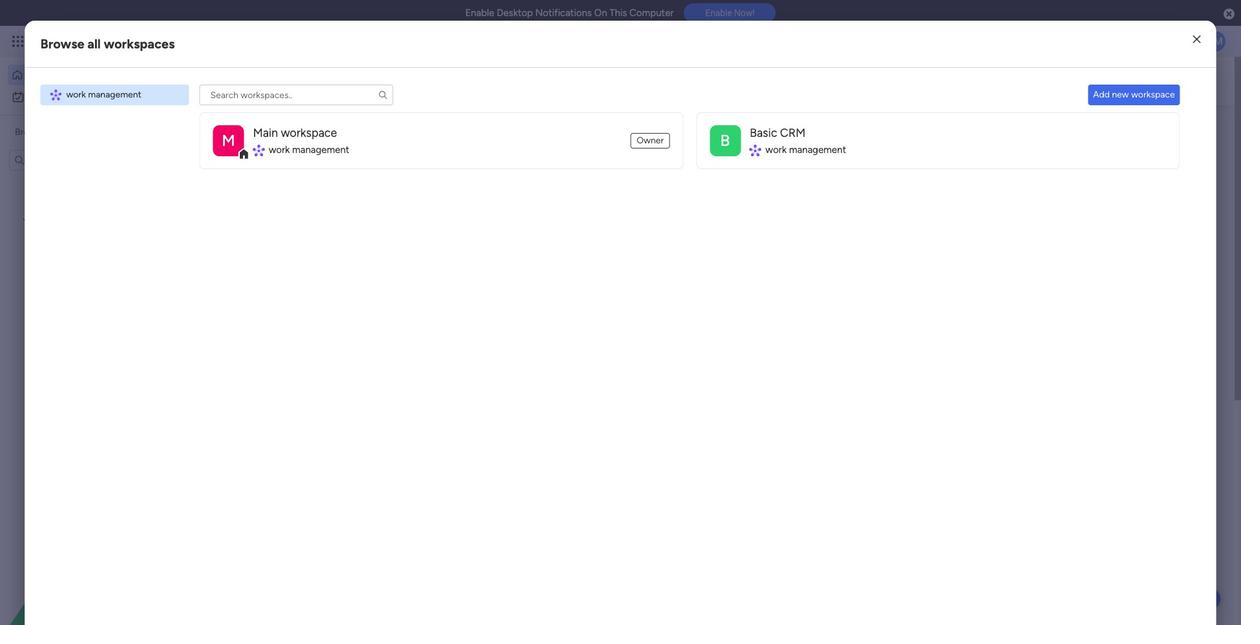 Task type: locate. For each thing, give the bounding box(es) containing it.
work management down 'main workspace'
[[269, 144, 350, 156]]

to
[[105, 212, 114, 223]]

circle o image
[[1009, 164, 1017, 174]]

row group
[[199, 113, 1180, 182]]

0 horizontal spatial lottie animation element
[[0, 495, 165, 626]]

browse inside button
[[15, 127, 45, 138]]

lottie animation image
[[624, 57, 987, 106], [0, 495, 165, 626]]

browse
[[40, 36, 84, 52], [15, 127, 45, 138]]

your
[[295, 81, 316, 94]]

0 vertical spatial workspace
[[1132, 89, 1175, 100]]

0 horizontal spatial my
[[30, 91, 42, 102]]

good
[[223, 69, 246, 80]]

1 vertical spatial browse
[[15, 127, 45, 138]]

workspace up content. in the top of the page
[[59, 212, 103, 223]]

work management inside list box
[[66, 89, 142, 100]]

home
[[28, 69, 53, 80]]

work down main
[[269, 144, 290, 156]]

my
[[30, 91, 42, 102], [257, 132, 273, 146]]

recent
[[319, 81, 349, 94]]

workspace image left basic
[[710, 125, 741, 156]]

0 vertical spatial lottie animation image
[[624, 57, 987, 106]]

now!
[[735, 8, 755, 18]]

add
[[1094, 89, 1110, 100]]

my for my work
[[30, 91, 42, 102]]

lottie animation image for join this workspace to create content.
[[0, 495, 165, 626]]

inbox
[[388, 81, 414, 94]]

workspace image
[[213, 125, 244, 156], [710, 125, 741, 156]]

my inside option
[[30, 91, 42, 102]]

this
[[42, 212, 57, 223]]

enable left desktop
[[465, 7, 495, 19]]

enable
[[465, 7, 495, 19], [706, 8, 732, 18]]

1 horizontal spatial lottie animation element
[[624, 57, 987, 106]]

my work option
[[8, 87, 157, 107]]

0 vertical spatial my
[[30, 91, 42, 102]]

workspace down search for a workspace search field
[[281, 126, 337, 140]]

0 vertical spatial lottie animation element
[[624, 57, 987, 106]]

0 horizontal spatial workspace image
[[213, 125, 244, 156]]

workspace image containing m
[[213, 125, 244, 156]]

work management down home option
[[66, 89, 142, 100]]

management
[[130, 34, 201, 49], [88, 89, 142, 100], [292, 144, 350, 156], [789, 144, 847, 156]]

work down home option
[[66, 89, 86, 100]]

lottie animation element for quickly access your recent boards, inbox and workspaces
[[624, 57, 987, 106]]

owner
[[637, 135, 664, 146]]

1 horizontal spatial my
[[257, 132, 273, 146]]

0 vertical spatial workspaces
[[104, 36, 175, 52]]

1 horizontal spatial enable
[[706, 8, 732, 18]]

add new workspace button
[[1088, 85, 1181, 105]]

m
[[222, 131, 235, 150]]

1 horizontal spatial workspace
[[281, 126, 337, 140]]

quickly
[[223, 81, 258, 94]]

enable now!
[[706, 8, 755, 18]]

work down home
[[44, 91, 64, 102]]

workspaces inside button
[[47, 127, 95, 138]]

2 vertical spatial workspaces
[[47, 127, 95, 138]]

2 horizontal spatial workspace
[[1132, 89, 1175, 100]]

crm
[[780, 126, 806, 140]]

workspaces right and
[[436, 81, 492, 94]]

management inside list box
[[88, 89, 142, 100]]

my down home
[[30, 91, 42, 102]]

evening,
[[248, 69, 282, 80]]

0 vertical spatial browse
[[40, 36, 84, 52]]

work management down crm
[[766, 144, 847, 156]]

work management
[[66, 89, 142, 100], [269, 144, 350, 156], [766, 144, 847, 156]]

enable for enable now!
[[706, 8, 732, 18]]

workspace
[[1132, 89, 1175, 100], [281, 126, 337, 140], [59, 212, 103, 223]]

0 horizontal spatial enable
[[465, 7, 495, 19]]

row group containing m
[[199, 113, 1180, 182]]

1 vertical spatial workspaces
[[436, 81, 492, 94]]

browse all workspaces
[[40, 36, 175, 52]]

new
[[1112, 89, 1129, 100]]

help button
[[1176, 589, 1221, 610]]

2 horizontal spatial workspaces
[[436, 81, 492, 94]]

boards,
[[351, 81, 386, 94]]

enable left now!
[[706, 8, 732, 18]]

2 horizontal spatial work management
[[766, 144, 847, 156]]

help
[[1187, 593, 1210, 606]]

1 horizontal spatial workspaces
[[104, 36, 175, 52]]

1 vertical spatial lottie animation image
[[0, 495, 165, 626]]

upload
[[1022, 163, 1053, 174]]

work
[[104, 34, 128, 49], [66, 89, 86, 100], [44, 91, 64, 102], [269, 144, 290, 156], [766, 144, 787, 156]]

1 workspace image from the left
[[213, 125, 244, 156]]

lottie animation image for quickly access your recent boards, inbox and workspaces
[[624, 57, 987, 106]]

workspace image left main
[[213, 125, 244, 156]]

None search field
[[199, 85, 393, 105]]

enable for enable desktop notifications on this computer
[[465, 7, 495, 19]]

workspace image for basic
[[710, 125, 741, 156]]

my work link
[[8, 87, 157, 107]]

quick
[[1112, 75, 1138, 87]]

work management for m
[[269, 144, 350, 156]]

browse for browse workspaces
[[15, 127, 45, 138]]

desktop
[[497, 7, 533, 19]]

lottie animation element
[[624, 57, 987, 106], [0, 495, 165, 626]]

b
[[721, 131, 730, 150]]

enable inside 'button'
[[706, 8, 732, 18]]

0 horizontal spatial lottie animation image
[[0, 495, 165, 626]]

main workspace
[[253, 126, 337, 140]]

1 horizontal spatial workspace image
[[710, 125, 741, 156]]

0 horizontal spatial workspaces
[[47, 127, 95, 138]]

workspaces down my work link
[[47, 127, 95, 138]]

workspace down search
[[1132, 89, 1175, 100]]

workspace inside join this workspace to create content.
[[59, 212, 103, 223]]

2 workspace image from the left
[[710, 125, 741, 156]]

quick search
[[1112, 75, 1173, 87]]

workspace inside button
[[1132, 89, 1175, 100]]

quick search results list box
[[249, 399, 430, 545]]

1 horizontal spatial lottie animation image
[[624, 57, 987, 106]]

1 vertical spatial my
[[257, 132, 273, 146]]

upload your photo link
[[1009, 161, 1183, 176]]

create
[[116, 212, 142, 223]]

close my private tasks image
[[239, 131, 254, 147]]

workspace image containing b
[[710, 125, 741, 156]]

browse left all
[[40, 36, 84, 52]]

browse down my work
[[15, 127, 45, 138]]

1 vertical spatial workspace
[[281, 126, 337, 140]]

on
[[594, 7, 607, 19]]

1 vertical spatial lottie animation element
[[0, 495, 165, 626]]

workspaces right all
[[104, 36, 175, 52]]

workspace for add new workspace
[[1132, 89, 1175, 100]]

dapulse close image
[[1224, 8, 1235, 21]]

monday
[[58, 34, 102, 49]]

0 horizontal spatial work management
[[66, 89, 142, 100]]

workspaces
[[104, 36, 175, 52], [436, 81, 492, 94], [47, 127, 95, 138]]

enable now! button
[[684, 3, 776, 23]]

your
[[1055, 163, 1075, 174]]

1 horizontal spatial work management
[[269, 144, 350, 156]]

join this workspace to create content.
[[23, 212, 142, 237]]

2 vertical spatial workspace
[[59, 212, 103, 223]]

0 horizontal spatial workspace
[[59, 212, 103, 223]]

my right close my private tasks image
[[257, 132, 273, 146]]

close image
[[1193, 35, 1201, 45]]



Task type: vqa. For each thing, say whether or not it's contained in the screenshot.
the leftmost work management
yes



Task type: describe. For each thing, give the bounding box(es) containing it.
work management for b
[[766, 144, 847, 156]]

monday work management
[[58, 34, 201, 49]]

and
[[417, 81, 434, 94]]

workspaces inside "good evening, jeremy! quickly access your recent boards, inbox and workspaces"
[[436, 81, 492, 94]]

browse workspaces
[[15, 127, 95, 138]]

good evening, jeremy! quickly access your recent boards, inbox and workspaces
[[223, 69, 492, 94]]

Search for a workspace search field
[[199, 85, 393, 105]]

private
[[276, 132, 314, 146]]

computer
[[630, 7, 674, 19]]

workspace image for main
[[213, 125, 244, 156]]

v2 bolt switch image
[[1101, 74, 1108, 88]]

jeremy miller image
[[1205, 31, 1226, 52]]

all
[[87, 36, 101, 52]]

quick search button
[[1090, 68, 1183, 94]]

add new workspace
[[1094, 89, 1175, 100]]

workspace inside row group
[[281, 126, 337, 140]]

work inside option
[[44, 91, 64, 102]]

main
[[253, 126, 278, 140]]

my private tasks
[[257, 132, 345, 146]]

my work
[[30, 91, 64, 102]]

workspace for join this workspace to create content.
[[59, 212, 103, 223]]

select product image
[[12, 35, 25, 48]]

browse for browse all workspaces
[[40, 36, 84, 52]]

jeremy!
[[284, 69, 317, 80]]

work right all
[[104, 34, 128, 49]]

work inside list box
[[66, 89, 86, 100]]

access
[[261, 81, 293, 94]]

notifications
[[536, 7, 592, 19]]

home link
[[8, 65, 157, 85]]

upload your photo
[[1022, 163, 1103, 174]]

join
[[23, 212, 40, 223]]

content.
[[66, 226, 99, 237]]

search
[[1141, 75, 1173, 87]]

my for my private tasks
[[257, 132, 273, 146]]

this
[[610, 7, 627, 19]]

enable desktop notifications on this computer
[[465, 7, 674, 19]]

work management list box
[[40, 85, 189, 105]]

lottie animation element for join this workspace to create content.
[[0, 495, 165, 626]]

work down basic crm
[[766, 144, 787, 156]]

basic
[[750, 126, 778, 140]]

basic crm
[[750, 126, 806, 140]]

photo
[[1077, 163, 1103, 174]]

home option
[[8, 65, 157, 85]]

tasks
[[317, 132, 345, 146]]

search image
[[378, 90, 388, 100]]

browse workspaces button
[[9, 122, 126, 143]]



